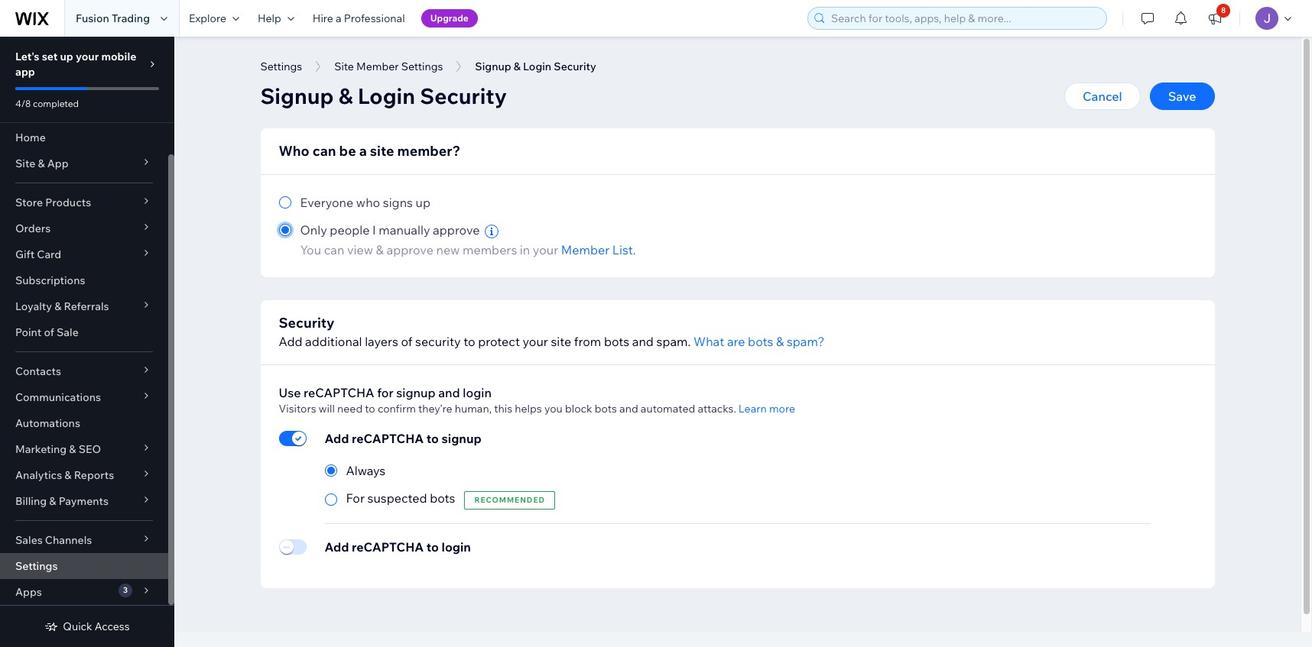 Task type: vqa. For each thing, say whether or not it's contained in the screenshot.
details
no



Task type: describe. For each thing, give the bounding box(es) containing it.
marketing & seo button
[[0, 437, 168, 463]]

view
[[347, 242, 373, 258]]

sales channels button
[[0, 528, 168, 554]]

reports
[[74, 469, 114, 483]]

signup & login security inside signup & login security button
[[475, 60, 596, 73]]

site for site member settings
[[334, 60, 354, 73]]

option group containing everyone who signs up
[[279, 193, 1196, 259]]

list.
[[612, 242, 636, 258]]

1 horizontal spatial a
[[359, 142, 367, 160]]

quick access button
[[45, 620, 130, 634]]

8 button
[[1198, 0, 1232, 37]]

bots right suspected
[[430, 491, 455, 506]]

use
[[279, 385, 301, 401]]

add inside security add additional layers of security to protect your site from bots and spam. what are bots & spam?
[[279, 334, 302, 350]]

0 horizontal spatial site
[[370, 142, 394, 160]]

quick access
[[63, 620, 130, 634]]

for suspected bots
[[346, 491, 455, 506]]

payments
[[59, 495, 109, 509]]

0 vertical spatial a
[[336, 11, 342, 25]]

home link
[[0, 125, 168, 151]]

settings for settings button
[[260, 60, 302, 73]]

protect
[[478, 334, 520, 350]]

spam?
[[787, 334, 825, 350]]

card
[[37, 248, 61, 262]]

3
[[123, 586, 128, 596]]

orders
[[15, 222, 51, 236]]

completed
[[33, 98, 79, 109]]

0 horizontal spatial login
[[358, 83, 415, 109]]

security add additional layers of security to protect your site from bots and spam. what are bots & spam?
[[279, 314, 825, 350]]

for
[[346, 491, 365, 506]]

cancel button
[[1065, 83, 1141, 110]]

are
[[727, 334, 745, 350]]

to down 'they're'
[[427, 431, 439, 447]]

member?
[[397, 142, 460, 160]]

attacks.
[[698, 402, 736, 416]]

1 vertical spatial security
[[420, 83, 507, 109]]

2 horizontal spatial settings
[[401, 60, 443, 73]]

communications button
[[0, 385, 168, 411]]

site member settings
[[334, 60, 443, 73]]

hire a professional
[[313, 11, 405, 25]]

login inside use recaptcha for signup and login visitors will need to confirm they're human, this helps you block bots and automated attacks. learn more
[[463, 385, 492, 401]]

site for site & app
[[15, 157, 35, 171]]

to down for suspected bots
[[427, 540, 439, 555]]

your inside let's set up your mobile app
[[76, 50, 99, 63]]

security inside button
[[554, 60, 596, 73]]

loyalty & referrals
[[15, 300, 109, 314]]

login inside signup & login security button
[[523, 60, 551, 73]]

suspected
[[368, 491, 427, 506]]

people
[[330, 223, 370, 238]]

1 vertical spatial signup
[[260, 83, 334, 109]]

loyalty
[[15, 300, 52, 314]]

apps
[[15, 586, 42, 600]]

you can view & approve new members in your member list.
[[300, 242, 636, 258]]

security
[[415, 334, 461, 350]]

helps
[[515, 402, 542, 416]]

they're
[[418, 402, 452, 416]]

& inside security add additional layers of security to protect your site from bots and spam. what are bots & spam?
[[776, 334, 784, 350]]

1 vertical spatial login
[[442, 540, 471, 555]]

settings button
[[253, 55, 310, 78]]

store products
[[15, 196, 91, 210]]

upgrade
[[430, 12, 469, 24]]

4/8
[[15, 98, 31, 109]]

signup inside button
[[475, 60, 511, 73]]

spam.
[[657, 334, 691, 350]]

& for the "site & app" 'popup button'
[[38, 157, 45, 171]]

and inside security add additional layers of security to protect your site from bots and spam. what are bots & spam?
[[632, 334, 654, 350]]

who
[[356, 195, 380, 210]]

member list. button
[[561, 241, 636, 259]]

contacts button
[[0, 359, 168, 385]]

human,
[[455, 402, 492, 416]]

automations link
[[0, 411, 168, 437]]

only people i manually approve
[[300, 223, 483, 238]]

new
[[436, 242, 460, 258]]

gift
[[15, 248, 35, 262]]

confirm
[[378, 402, 416, 416]]

access
[[95, 620, 130, 634]]

automated
[[641, 402, 695, 416]]

hire a professional link
[[303, 0, 414, 37]]

point of sale link
[[0, 320, 168, 346]]

bots inside use recaptcha for signup and login visitors will need to confirm they're human, this helps you block bots and automated attacks. learn more
[[595, 402, 617, 416]]

what are bots & spam? link
[[694, 333, 825, 351]]

approve for &
[[387, 242, 434, 258]]

settings link
[[0, 554, 168, 580]]

block
[[565, 402, 592, 416]]

for
[[377, 385, 394, 401]]

who can be a site member?
[[279, 142, 460, 160]]

8
[[1221, 5, 1226, 15]]

up inside let's set up your mobile app
[[60, 50, 73, 63]]

let's
[[15, 50, 39, 63]]

sidebar element
[[0, 37, 174, 648]]

everyone who signs up
[[300, 195, 431, 210]]

this
[[494, 402, 512, 416]]

security inside security add additional layers of security to protect your site from bots and spam. what are bots & spam?
[[279, 314, 335, 332]]

visitors
[[279, 402, 316, 416]]

gift card
[[15, 248, 61, 262]]

communications
[[15, 391, 101, 405]]

only
[[300, 223, 327, 238]]

site & app
[[15, 157, 69, 171]]

& for 'loyalty & referrals' dropdown button
[[54, 300, 61, 314]]

your for security
[[523, 334, 548, 350]]

recaptcha for add recaptcha to login
[[352, 540, 424, 555]]

who
[[279, 142, 310, 160]]

add recaptcha to signup
[[325, 431, 482, 447]]

bots right are
[[748, 334, 773, 350]]

can for who
[[313, 142, 336, 160]]

billing
[[15, 495, 47, 509]]

& for signup & login security button
[[514, 60, 521, 73]]

signup for for
[[396, 385, 436, 401]]



Task type: locate. For each thing, give the bounding box(es) containing it.
2 vertical spatial recaptcha
[[352, 540, 424, 555]]

1 vertical spatial option group
[[325, 462, 555, 510]]

& inside the analytics & reports popup button
[[64, 469, 72, 483]]

analytics & reports button
[[0, 463, 168, 489]]

0 vertical spatial login
[[463, 385, 492, 401]]

site down the hire a professional on the left of page
[[334, 60, 354, 73]]

and up 'they're'
[[438, 385, 460, 401]]

1 vertical spatial signup
[[442, 431, 482, 447]]

site inside security add additional layers of security to protect your site from bots and spam. what are bots & spam?
[[551, 334, 571, 350]]

1 vertical spatial login
[[358, 83, 415, 109]]

1 vertical spatial site
[[551, 334, 571, 350]]

site down home
[[15, 157, 35, 171]]

& inside the "site & app" 'popup button'
[[38, 157, 45, 171]]

a
[[336, 11, 342, 25], [359, 142, 367, 160]]

signup inside use recaptcha for signup and login visitors will need to confirm they're human, this helps you block bots and automated attacks. learn more
[[396, 385, 436, 401]]

of inside sidebar element
[[44, 326, 54, 340]]

1 horizontal spatial signup
[[475, 60, 511, 73]]

1 vertical spatial and
[[438, 385, 460, 401]]

1 horizontal spatial login
[[523, 60, 551, 73]]

mobile
[[101, 50, 136, 63]]

home
[[15, 131, 46, 145]]

1 vertical spatial can
[[324, 242, 344, 258]]

site inside site member settings button
[[334, 60, 354, 73]]

help
[[258, 11, 281, 25]]

add
[[279, 334, 302, 350], [325, 431, 349, 447], [325, 540, 349, 555]]

up
[[60, 50, 73, 63], [416, 195, 431, 210]]

0 vertical spatial signup
[[396, 385, 436, 401]]

login up human,
[[463, 385, 492, 401]]

settings for settings link
[[15, 560, 58, 574]]

learn more link
[[739, 402, 795, 416]]

to right need
[[365, 402, 375, 416]]

login
[[463, 385, 492, 401], [442, 540, 471, 555]]

1 horizontal spatial site
[[551, 334, 571, 350]]

everyone
[[300, 195, 354, 210]]

1 vertical spatial signup & login security
[[260, 83, 507, 109]]

i
[[372, 223, 376, 238]]

marketing
[[15, 443, 67, 457]]

automations
[[15, 417, 80, 431]]

signup down settings button
[[260, 83, 334, 109]]

site left from
[[551, 334, 571, 350]]

store
[[15, 196, 43, 210]]

site right be
[[370, 142, 394, 160]]

0 horizontal spatial site
[[15, 157, 35, 171]]

1 vertical spatial recaptcha
[[352, 431, 424, 447]]

settings down sales
[[15, 560, 58, 574]]

gift card button
[[0, 242, 168, 268]]

site
[[370, 142, 394, 160], [551, 334, 571, 350]]

bots
[[604, 334, 629, 350], [748, 334, 773, 350], [595, 402, 617, 416], [430, 491, 455, 506]]

approve down "manually"
[[387, 242, 434, 258]]

approve
[[433, 223, 480, 238], [387, 242, 434, 258]]

add down for
[[325, 540, 349, 555]]

approve up new
[[433, 223, 480, 238]]

recaptcha down suspected
[[352, 540, 424, 555]]

your right protect
[[523, 334, 548, 350]]

add for add recaptcha to login
[[325, 540, 349, 555]]

quick
[[63, 620, 92, 634]]

0 vertical spatial signup & login security
[[475, 60, 596, 73]]

can right you
[[324, 242, 344, 258]]

1 vertical spatial a
[[359, 142, 367, 160]]

member down professional
[[356, 60, 399, 73]]

from
[[574, 334, 601, 350]]

recaptcha up need
[[304, 385, 374, 401]]

more
[[769, 402, 795, 416]]

subscriptions
[[15, 274, 85, 288]]

1 horizontal spatial security
[[420, 83, 507, 109]]

0 horizontal spatial settings
[[15, 560, 58, 574]]

and left the spam.
[[632, 334, 654, 350]]

products
[[45, 196, 91, 210]]

0 vertical spatial your
[[76, 50, 99, 63]]

option group
[[279, 193, 1196, 259], [325, 462, 555, 510]]

additional
[[305, 334, 362, 350]]

of left sale
[[44, 326, 54, 340]]

analytics
[[15, 469, 62, 483]]

2 vertical spatial security
[[279, 314, 335, 332]]

1 horizontal spatial site
[[334, 60, 354, 73]]

1 horizontal spatial member
[[561, 242, 610, 258]]

0 vertical spatial up
[[60, 50, 73, 63]]

0 vertical spatial recaptcha
[[304, 385, 374, 401]]

use recaptcha for signup and login visitors will need to confirm they're human, this helps you block bots and automated attacks. learn more
[[279, 385, 795, 416]]

security
[[554, 60, 596, 73], [420, 83, 507, 109], [279, 314, 335, 332]]

site member settings button
[[327, 55, 451, 78]]

learn
[[739, 402, 767, 416]]

recaptcha inside use recaptcha for signup and login visitors will need to confirm they're human, this helps you block bots and automated attacks. learn more
[[304, 385, 374, 401]]

2 vertical spatial add
[[325, 540, 349, 555]]

billing & payments
[[15, 495, 109, 509]]

0 horizontal spatial signup
[[260, 83, 334, 109]]

layers
[[365, 334, 398, 350]]

analytics & reports
[[15, 469, 114, 483]]

trading
[[112, 11, 150, 25]]

login
[[523, 60, 551, 73], [358, 83, 415, 109]]

0 vertical spatial security
[[554, 60, 596, 73]]

1 vertical spatial member
[[561, 242, 610, 258]]

0 vertical spatial approve
[[433, 223, 480, 238]]

always
[[346, 463, 386, 479]]

referrals
[[64, 300, 109, 314]]

in
[[520, 242, 530, 258]]

your left mobile
[[76, 50, 99, 63]]

can left be
[[313, 142, 336, 160]]

0 horizontal spatial security
[[279, 314, 335, 332]]

& inside the marketing & seo dropdown button
[[69, 443, 76, 457]]

need
[[337, 402, 363, 416]]

save button
[[1150, 83, 1215, 110]]

to left protect
[[464, 334, 475, 350]]

signup for to
[[442, 431, 482, 447]]

0 vertical spatial login
[[523, 60, 551, 73]]

what
[[694, 334, 724, 350]]

0 vertical spatial and
[[632, 334, 654, 350]]

1 horizontal spatial signup
[[442, 431, 482, 447]]

approve for manually
[[433, 223, 480, 238]]

your inside security add additional layers of security to protect your site from bots and spam. what are bots & spam?
[[523, 334, 548, 350]]

add for add recaptcha to signup
[[325, 431, 349, 447]]

0 horizontal spatial up
[[60, 50, 73, 63]]

billing & payments button
[[0, 489, 168, 515]]

bots right block
[[595, 402, 617, 416]]

a right hire
[[336, 11, 342, 25]]

settings down upgrade button on the left
[[401, 60, 443, 73]]

& inside 'loyalty & referrals' dropdown button
[[54, 300, 61, 314]]

app
[[47, 157, 69, 171]]

can inside option group
[[324, 242, 344, 258]]

be
[[339, 142, 356, 160]]

Search for tools, apps, help & more... field
[[827, 8, 1102, 29]]

to
[[464, 334, 475, 350], [365, 402, 375, 416], [427, 431, 439, 447], [427, 540, 439, 555]]

& inside signup & login security button
[[514, 60, 521, 73]]

let's set up your mobile app
[[15, 50, 136, 79]]

you
[[300, 242, 321, 258]]

up right signs
[[416, 195, 431, 210]]

option group containing always
[[325, 462, 555, 510]]

1 horizontal spatial of
[[401, 334, 413, 350]]

a right be
[[359, 142, 367, 160]]

manually
[[379, 223, 430, 238]]

and left automated
[[619, 402, 638, 416]]

2 horizontal spatial security
[[554, 60, 596, 73]]

explore
[[189, 11, 226, 25]]

your for you
[[533, 242, 558, 258]]

1 vertical spatial your
[[533, 242, 558, 258]]

login down for suspected bots
[[442, 540, 471, 555]]

can for you
[[324, 242, 344, 258]]

2 vertical spatial your
[[523, 334, 548, 350]]

of inside security add additional layers of security to protect your site from bots and spam. what are bots & spam?
[[401, 334, 413, 350]]

& for billing & payments popup button
[[49, 495, 56, 509]]

orders button
[[0, 216, 168, 242]]

fusion
[[76, 11, 109, 25]]

0 horizontal spatial signup
[[396, 385, 436, 401]]

add down will
[[325, 431, 349, 447]]

2 vertical spatial and
[[619, 402, 638, 416]]

of
[[44, 326, 54, 340], [401, 334, 413, 350]]

0 vertical spatial add
[[279, 334, 302, 350]]

0 vertical spatial site
[[370, 142, 394, 160]]

0 horizontal spatial member
[[356, 60, 399, 73]]

recommended
[[474, 496, 545, 506]]

sale
[[57, 326, 79, 340]]

signup down upgrade button on the left
[[475, 60, 511, 73]]

recaptcha for add recaptcha to signup
[[352, 431, 424, 447]]

1 vertical spatial add
[[325, 431, 349, 447]]

& for the marketing & seo dropdown button
[[69, 443, 76, 457]]

signup down human,
[[442, 431, 482, 447]]

your right in
[[533, 242, 558, 258]]

1 vertical spatial up
[[416, 195, 431, 210]]

hire
[[313, 11, 333, 25]]

signup up confirm
[[396, 385, 436, 401]]

0 vertical spatial can
[[313, 142, 336, 160]]

settings inside sidebar element
[[15, 560, 58, 574]]

settings down help button
[[260, 60, 302, 73]]

your
[[76, 50, 99, 63], [533, 242, 558, 258], [523, 334, 548, 350]]

1 vertical spatial site
[[15, 157, 35, 171]]

you
[[544, 402, 563, 416]]

1 vertical spatial approve
[[387, 242, 434, 258]]

0 horizontal spatial of
[[44, 326, 54, 340]]

and
[[632, 334, 654, 350], [438, 385, 460, 401], [619, 402, 638, 416]]

member left "list."
[[561, 242, 610, 258]]

recaptcha down confirm
[[352, 431, 424, 447]]

store products button
[[0, 190, 168, 216]]

app
[[15, 65, 35, 79]]

& inside billing & payments popup button
[[49, 495, 56, 509]]

site inside the "site & app" 'popup button'
[[15, 157, 35, 171]]

bots right from
[[604, 334, 629, 350]]

0 horizontal spatial a
[[336, 11, 342, 25]]

fusion trading
[[76, 11, 150, 25]]

member inside site member settings button
[[356, 60, 399, 73]]

to inside security add additional layers of security to protect your site from bots and spam. what are bots & spam?
[[464, 334, 475, 350]]

0 vertical spatial site
[[334, 60, 354, 73]]

add left the additional
[[279, 334, 302, 350]]

1 horizontal spatial up
[[416, 195, 431, 210]]

0 vertical spatial option group
[[279, 193, 1196, 259]]

add recaptcha to login
[[325, 540, 471, 555]]

set
[[42, 50, 58, 63]]

& for the analytics & reports popup button
[[64, 469, 72, 483]]

professional
[[344, 11, 405, 25]]

up right set
[[60, 50, 73, 63]]

1 horizontal spatial settings
[[260, 60, 302, 73]]

to inside use recaptcha for signup and login visitors will need to confirm they're human, this helps you block bots and automated attacks. learn more
[[365, 402, 375, 416]]

0 vertical spatial signup
[[475, 60, 511, 73]]

of right layers
[[401, 334, 413, 350]]

0 vertical spatial member
[[356, 60, 399, 73]]

signs
[[383, 195, 413, 210]]

recaptcha for use recaptcha for signup and login visitors will need to confirm they're human, this helps you block bots and automated attacks. learn more
[[304, 385, 374, 401]]



